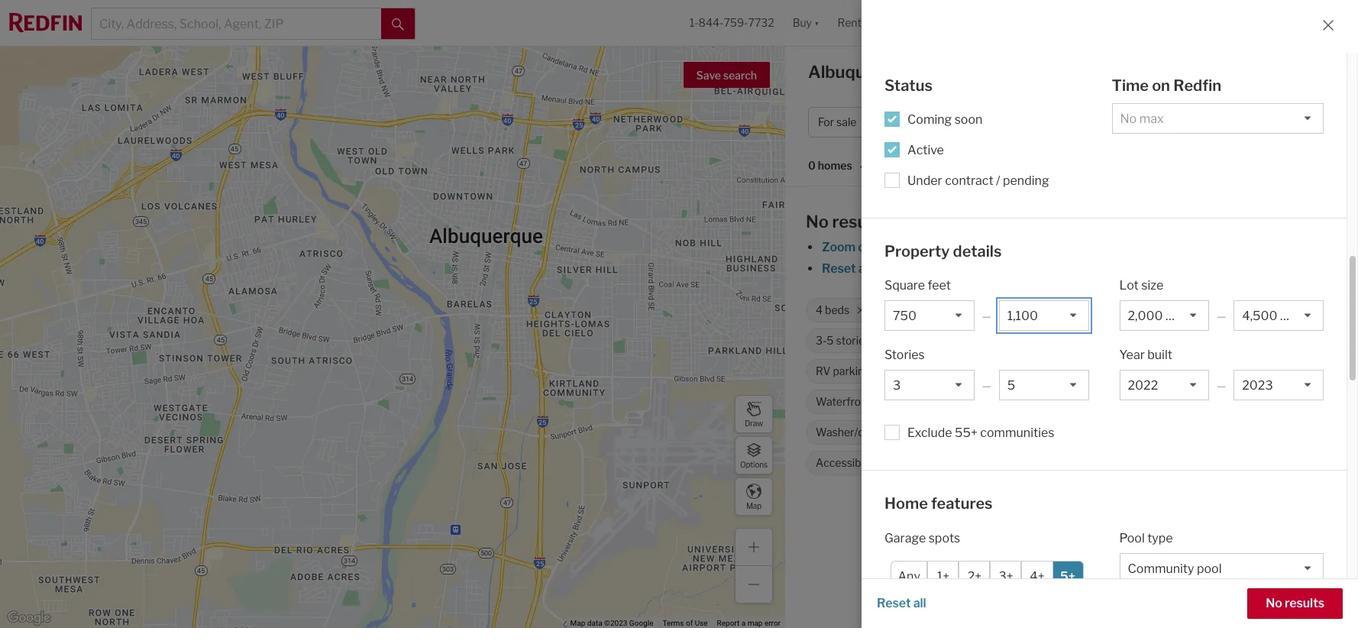 Task type: describe. For each thing, give the bounding box(es) containing it.
rv
[[816, 365, 831, 378]]

market insights link
[[1168, 50, 1259, 83]]

main
[[1224, 365, 1249, 378]]

exclude
[[908, 426, 953, 440]]

4+ radio
[[1022, 561, 1054, 593]]

©2023
[[605, 619, 628, 628]]

pending
[[1003, 173, 1050, 188]]

0 vertical spatial on
[[1153, 76, 1171, 95]]

coming soon
[[908, 112, 983, 126]]

google
[[630, 619, 654, 628]]

report
[[717, 619, 740, 628]]

guest house
[[967, 426, 1030, 439]]

all inside zoom out reset all filters or remove one of your filters below to see more homes
[[859, 261, 872, 276]]

built
[[1148, 348, 1173, 362]]

2 sq. from the left
[[1131, 304, 1145, 317]]

homes inside zoom out reset all filters or remove one of your filters below to see more homes
[[1182, 261, 1221, 276]]

reset inside button
[[877, 596, 911, 611]]

reset all
[[877, 596, 927, 611]]

save search
[[697, 69, 757, 82]]

remove 2,000 sq. ft.-4,500 sq. ft. lot image
[[1248, 306, 1257, 315]]

remove pets allowed image
[[1168, 397, 1177, 407]]

square feet
[[885, 278, 951, 293]]

0 horizontal spatial results
[[833, 212, 888, 232]]

below
[[1075, 261, 1109, 276]]

1 sq. from the left
[[1029, 304, 1043, 317]]

draw button
[[735, 395, 773, 433]]

submit search image
[[392, 18, 404, 30]]

time on redfin
[[1112, 76, 1222, 95]]

nm
[[920, 62, 948, 82]]

4+ baths
[[890, 304, 934, 317]]

remove 750-1,100 sq. ft. image
[[1064, 306, 1073, 315]]

•
[[860, 160, 864, 173]]

750-1,100 sq. ft.
[[974, 304, 1055, 317]]

3+ radio
[[991, 561, 1022, 593]]

options button
[[735, 436, 773, 475]]

map button
[[735, 478, 773, 516]]

guest
[[967, 426, 997, 439]]

4 bd / 4+ ba button
[[1063, 107, 1160, 138]]

no results inside button
[[1267, 596, 1325, 611]]

remove have view image
[[1063, 397, 1073, 407]]

pool type
[[1120, 531, 1174, 545]]

remove
[[926, 261, 969, 276]]

rv parking
[[816, 365, 871, 378]]

4 bd / 4+ ba
[[1073, 116, 1132, 129]]

remove guest house image
[[1037, 428, 1046, 437]]

fixer-uppers
[[1037, 334, 1100, 347]]

zoom out button
[[822, 240, 879, 254]]

a
[[742, 619, 746, 628]]

1 horizontal spatial on
[[1209, 365, 1222, 378]]

map data ©2023 google
[[571, 619, 654, 628]]

baths
[[905, 304, 934, 317]]

air conditioning
[[912, 365, 991, 378]]

pets allowed
[[1097, 395, 1160, 408]]

price
[[902, 116, 928, 129]]

0 vertical spatial no
[[806, 212, 829, 232]]

remove basement image
[[972, 397, 981, 407]]

homes
[[952, 62, 1008, 82]]

bedroom
[[1162, 365, 1207, 378]]

or
[[912, 261, 924, 276]]

remove rv parking image
[[879, 367, 888, 376]]

/ for pending
[[997, 173, 1001, 188]]

soon
[[955, 112, 983, 126]]

type for home type
[[1006, 116, 1028, 129]]

3-
[[816, 334, 827, 347]]

washer/dryer hookup
[[816, 426, 925, 439]]

home
[[873, 457, 901, 470]]

have
[[1005, 395, 1031, 408]]

zoom out reset all filters or remove one of your filters below to see more homes
[[822, 240, 1221, 276]]

pets
[[1097, 395, 1120, 408]]

report a map error
[[717, 619, 781, 628]]

stories
[[885, 348, 925, 362]]

3-5 stories
[[816, 334, 871, 347]]

accessible
[[816, 457, 871, 470]]

7732
[[749, 16, 775, 29]]

fixer-
[[1037, 334, 1066, 347]]

map for map data ©2023 google
[[571, 619, 586, 628]]

lot
[[1120, 278, 1139, 293]]

1 vertical spatial of
[[686, 619, 693, 628]]

2 ft. from the left
[[1212, 304, 1222, 317]]

55+
[[955, 426, 978, 440]]

have view
[[1005, 395, 1056, 408]]

1+
[[938, 569, 950, 584]]

remove air conditioning image
[[999, 367, 1009, 376]]

spots
[[929, 531, 961, 545]]

redfin link
[[966, 510, 1004, 524]]

stories
[[836, 334, 871, 347]]

2,000 sq. ft.-4,500 sq. ft. lot
[[1098, 304, 1237, 317]]

remove washer/dryer hookup image
[[934, 428, 943, 437]]

time
[[1112, 76, 1149, 95]]

home for home features
[[885, 494, 928, 513]]

communities
[[981, 426, 1055, 440]]

terms of use link
[[663, 619, 708, 628]]

year
[[1120, 348, 1145, 362]]

map
[[748, 619, 763, 628]]

5+ radio
[[1053, 561, 1084, 593]]

property details
[[885, 242, 1002, 260]]

remove waterfront image
[[880, 397, 889, 407]]

save
[[697, 69, 721, 82]]

3 sq. from the left
[[1195, 304, 1209, 317]]

of inside zoom out reset all filters or remove one of your filters below to see more homes
[[996, 261, 1008, 276]]

— for lot size
[[1218, 310, 1227, 323]]

your
[[1011, 261, 1036, 276]]



Task type: locate. For each thing, give the bounding box(es) containing it.
1 vertical spatial 4
[[816, 304, 823, 317]]

0 homes • sort recommended
[[809, 159, 976, 173]]

0 horizontal spatial all
[[859, 261, 872, 276]]

for
[[819, 116, 835, 129]]

0 vertical spatial results
[[833, 212, 888, 232]]

data
[[588, 619, 603, 628]]

0 horizontal spatial no results
[[806, 212, 888, 232]]

1 horizontal spatial no results
[[1267, 596, 1325, 611]]

reset all filters button
[[822, 261, 909, 276]]

filters up square
[[874, 261, 908, 276]]

under
[[908, 173, 943, 188]]

/ right the bd on the right top of the page
[[1098, 116, 1102, 129]]

albuquerque, nm homes for sale
[[809, 62, 1073, 82]]

homes right 0 in the right of the page
[[818, 159, 853, 172]]

0 horizontal spatial reset
[[822, 261, 856, 276]]

— down conditioning
[[983, 379, 992, 392]]

active
[[908, 143, 945, 157]]

type right pool
[[1148, 531, 1174, 545]]

1 horizontal spatial of
[[996, 261, 1008, 276]]

1 horizontal spatial 4+
[[1030, 569, 1045, 584]]

type
[[1006, 116, 1028, 129], [1148, 531, 1174, 545]]

2 horizontal spatial sq.
[[1195, 304, 1209, 317]]

home for home type
[[973, 116, 1004, 129]]

on left main
[[1209, 365, 1222, 378]]

homes inside 0 homes • sort recommended
[[818, 159, 853, 172]]

ft. left remove 750-1,100 sq. ft. image
[[1045, 304, 1055, 317]]

insights
[[1212, 66, 1259, 81]]

— left 1,100
[[983, 310, 992, 323]]

reset down the zoom
[[822, 261, 856, 276]]

— for stories
[[983, 379, 992, 392]]

4+ inside button
[[1104, 116, 1117, 129]]

844-
[[699, 16, 724, 29]]

0 vertical spatial homes
[[818, 159, 853, 172]]

City, Address, School, Agent, ZIP search field
[[92, 8, 381, 39]]

4 for 4 bd / 4+ ba
[[1073, 116, 1081, 129]]

0 horizontal spatial /
[[997, 173, 1001, 188]]

all inside button
[[914, 596, 927, 611]]

see
[[1126, 261, 1147, 276]]

home up garage
[[885, 494, 928, 513]]

no inside no results button
[[1267, 596, 1283, 611]]

sort
[[871, 159, 894, 172]]

0 vertical spatial no results
[[806, 212, 888, 232]]

garage spots
[[885, 531, 961, 545]]

1 vertical spatial results
[[1286, 596, 1325, 611]]

recommended
[[899, 159, 976, 172]]

bd
[[1083, 116, 1096, 129]]

/ for 4+
[[1098, 116, 1102, 129]]

homes right more
[[1182, 261, 1221, 276]]

square
[[885, 278, 926, 293]]

waterfront
[[816, 395, 872, 408]]

use
[[695, 619, 708, 628]]

accessible home
[[816, 457, 901, 470]]

garage
[[885, 531, 926, 545]]

remove fireplace image
[[1086, 367, 1095, 376]]

1 vertical spatial homes
[[1182, 261, 1221, 276]]

0 horizontal spatial sq.
[[1029, 304, 1043, 317]]

air
[[912, 365, 927, 378]]

0 vertical spatial home
[[973, 116, 1004, 129]]

reset all button
[[877, 588, 927, 619]]

map inside button
[[747, 501, 762, 510]]

1 vertical spatial on
[[1209, 365, 1222, 378]]

4+ inside radio
[[1030, 569, 1045, 584]]

1 horizontal spatial results
[[1286, 596, 1325, 611]]

all down out
[[859, 261, 872, 276]]

4 inside button
[[1073, 116, 1081, 129]]

all down any
[[914, 596, 927, 611]]

1+ radio
[[928, 561, 959, 593]]

filters
[[874, 261, 908, 276], [1039, 261, 1072, 276]]

1 horizontal spatial home
[[973, 116, 1004, 129]]

sale
[[837, 116, 857, 129]]

out
[[858, 240, 878, 254]]

0 vertical spatial 4
[[1073, 116, 1081, 129]]

map region
[[0, 0, 856, 628]]

conditioning
[[929, 365, 991, 378]]

1 horizontal spatial /
[[1098, 116, 1102, 129]]

4,500
[[1162, 304, 1193, 317]]

1 vertical spatial type
[[1148, 531, 1174, 545]]

of right one
[[996, 261, 1008, 276]]

4 left beds
[[816, 304, 823, 317]]

filters right your
[[1039, 261, 1072, 276]]

remove 4 beds image
[[857, 306, 866, 315]]

1 horizontal spatial all
[[914, 596, 927, 611]]

1 vertical spatial no results
[[1267, 596, 1325, 611]]

1-844-759-7732 link
[[690, 16, 775, 29]]

reset inside zoom out reset all filters or remove one of your filters below to see more homes
[[822, 261, 856, 276]]

map left data
[[571, 619, 586, 628]]

4+ left "ba"
[[1104, 116, 1117, 129]]

house
[[999, 426, 1030, 439]]

1 horizontal spatial reset
[[877, 596, 911, 611]]

sq. right 4,500
[[1195, 304, 1209, 317]]

option group containing any
[[891, 561, 1084, 593]]

ft. left lot at right
[[1212, 304, 1222, 317]]

0 horizontal spatial on
[[1153, 76, 1171, 95]]

1 horizontal spatial sq.
[[1131, 304, 1145, 317]]

1 horizontal spatial map
[[747, 501, 762, 510]]

basement
[[913, 395, 965, 408]]

4+ for 4+
[[1030, 569, 1045, 584]]

0 vertical spatial reset
[[822, 261, 856, 276]]

results inside button
[[1286, 596, 1325, 611]]

ft.
[[1045, 304, 1055, 317], [1212, 304, 1222, 317]]

1 horizontal spatial ft.
[[1212, 304, 1222, 317]]

1 vertical spatial home
[[885, 494, 928, 513]]

0 horizontal spatial type
[[1006, 116, 1028, 129]]

homes
[[818, 159, 853, 172], [1182, 261, 1221, 276]]

sq.
[[1029, 304, 1043, 317], [1131, 304, 1145, 317], [1195, 304, 1209, 317]]

hookup
[[887, 426, 925, 439]]

0 vertical spatial 4+
[[1104, 116, 1117, 129]]

1 vertical spatial /
[[997, 173, 1001, 188]]

save search button
[[684, 62, 770, 88]]

0 horizontal spatial 4
[[816, 304, 823, 317]]

4+ left baths
[[890, 304, 903, 317]]

sq. right 1,100
[[1029, 304, 1043, 317]]

home down homes
[[973, 116, 1004, 129]]

1 vertical spatial map
[[571, 619, 586, 628]]

map for map
[[747, 501, 762, 510]]

for sale
[[819, 116, 857, 129]]

— left remove 2,000 sq. ft.-4,500 sq. ft. lot image
[[1218, 310, 1227, 323]]

contract
[[945, 173, 994, 188]]

1 horizontal spatial redfin
[[1174, 76, 1222, 95]]

under contract / pending
[[908, 173, 1050, 188]]

ft.-
[[1147, 304, 1162, 317]]

for
[[1012, 62, 1035, 82]]

1,100
[[999, 304, 1026, 317]]

0 horizontal spatial no
[[806, 212, 829, 232]]

on right time
[[1153, 76, 1171, 95]]

to
[[1112, 261, 1124, 276]]

terms
[[663, 619, 684, 628]]

0
[[809, 159, 816, 172]]

for sale button
[[809, 107, 886, 138]]

of left use
[[686, 619, 693, 628]]

/ inside button
[[1098, 116, 1102, 129]]

0 horizontal spatial redfin
[[966, 510, 1004, 524]]

pool
[[1120, 531, 1145, 545]]

1 horizontal spatial no
[[1267, 596, 1283, 611]]

1 horizontal spatial 4
[[1073, 116, 1081, 129]]

1 vertical spatial all
[[914, 596, 927, 611]]

map down options
[[747, 501, 762, 510]]

google image
[[4, 608, 54, 628]]

home type button
[[963, 107, 1057, 138]]

/
[[1098, 116, 1102, 129], [997, 173, 1001, 188]]

0 vertical spatial redfin
[[1174, 76, 1222, 95]]

0 vertical spatial map
[[747, 501, 762, 510]]

search
[[724, 69, 757, 82]]

zoom
[[822, 240, 856, 254]]

1 filters from the left
[[874, 261, 908, 276]]

0 vertical spatial /
[[1098, 116, 1102, 129]]

750-
[[974, 304, 999, 317]]

2 horizontal spatial 4+
[[1104, 116, 1117, 129]]

1 horizontal spatial homes
[[1182, 261, 1221, 276]]

4 for 4 beds
[[816, 304, 823, 317]]

sale
[[1039, 62, 1073, 82]]

remove primary bedroom on main image
[[1257, 367, 1266, 376]]

5+
[[1061, 569, 1076, 584]]

0 vertical spatial of
[[996, 261, 1008, 276]]

2 vertical spatial 4+
[[1030, 569, 1045, 584]]

1 horizontal spatial type
[[1148, 531, 1174, 545]]

features
[[932, 494, 993, 513]]

4+ left 5+
[[1030, 569, 1045, 584]]

1 vertical spatial reset
[[877, 596, 911, 611]]

0 vertical spatial type
[[1006, 116, 1028, 129]]

home type
[[973, 116, 1028, 129]]

0 horizontal spatial map
[[571, 619, 586, 628]]

all
[[859, 261, 872, 276], [914, 596, 927, 611]]

error
[[765, 619, 781, 628]]

type for pool type
[[1148, 531, 1174, 545]]

lot size
[[1120, 278, 1164, 293]]

— for year built
[[1218, 379, 1227, 392]]

0 horizontal spatial homes
[[818, 159, 853, 172]]

— down main
[[1218, 379, 1227, 392]]

4 left the bd on the right top of the page
[[1073, 116, 1081, 129]]

— for square feet
[[983, 310, 992, 323]]

type inside button
[[1006, 116, 1028, 129]]

beds
[[825, 304, 850, 317]]

1 vertical spatial redfin
[[966, 510, 1004, 524]]

option group
[[891, 561, 1084, 593]]

0 horizontal spatial of
[[686, 619, 693, 628]]

terms of use
[[663, 619, 708, 628]]

3+
[[999, 569, 1014, 584]]

1 vertical spatial 4+
[[890, 304, 903, 317]]

options
[[741, 460, 768, 469]]

2 filters from the left
[[1039, 261, 1072, 276]]

0 horizontal spatial filters
[[874, 261, 908, 276]]

report a map error link
[[717, 619, 781, 628]]

size
[[1142, 278, 1164, 293]]

/ left pending
[[997, 173, 1001, 188]]

4+ for 4+ baths
[[890, 304, 903, 317]]

view
[[1033, 395, 1056, 408]]

sq. left the ft.-
[[1131, 304, 1145, 317]]

coming
[[908, 112, 952, 126]]

more
[[1149, 261, 1179, 276]]

fireplace
[[1033, 365, 1079, 378]]

1 vertical spatial no
[[1267, 596, 1283, 611]]

1 ft. from the left
[[1045, 304, 1055, 317]]

0 horizontal spatial ft.
[[1045, 304, 1055, 317]]

list box
[[1112, 103, 1324, 133], [885, 300, 975, 331], [999, 300, 1089, 331], [1120, 300, 1210, 331], [1234, 300, 1324, 331], [885, 370, 975, 400], [999, 370, 1089, 400], [1120, 370, 1210, 400], [1234, 370, 1324, 400], [1120, 553, 1324, 584]]

type right soon
[[1006, 116, 1028, 129]]

home inside button
[[973, 116, 1004, 129]]

Any radio
[[891, 561, 928, 593]]

759-
[[724, 16, 749, 29]]

reset down "any" radio
[[877, 596, 911, 611]]

2+ radio
[[959, 561, 991, 593]]

0 horizontal spatial 4+
[[890, 304, 903, 317]]

primary
[[1120, 365, 1159, 378]]

0 horizontal spatial home
[[885, 494, 928, 513]]

1 horizontal spatial filters
[[1039, 261, 1072, 276]]

0 vertical spatial all
[[859, 261, 872, 276]]

parking
[[833, 365, 871, 378]]

one
[[972, 261, 994, 276]]

reset
[[822, 261, 856, 276], [877, 596, 911, 611]]

remove 4 bd / 4+ ba image
[[1140, 118, 1149, 127]]



Task type: vqa. For each thing, say whether or not it's contained in the screenshot.
the right Reset
yes



